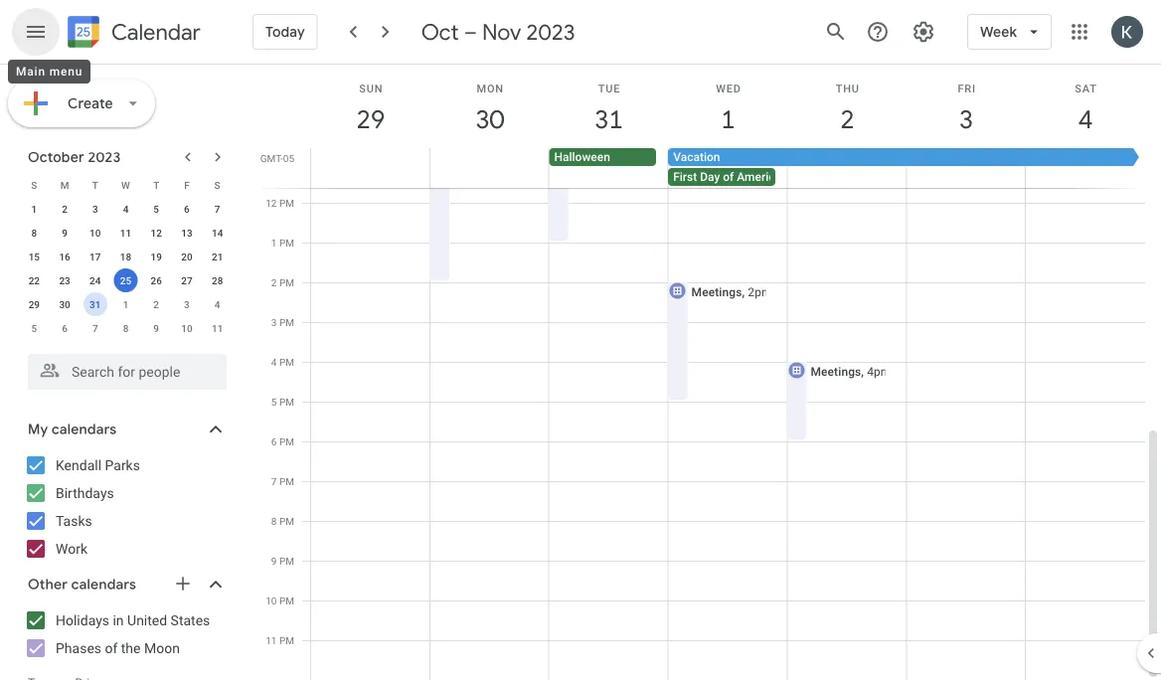 Task type: vqa. For each thing, say whether or not it's contained in the screenshot.


Task type: locate. For each thing, give the bounding box(es) containing it.
meetings left "2pm"
[[692, 285, 742, 299]]

31 down tue
[[594, 103, 622, 136]]

2 horizontal spatial 11
[[266, 635, 277, 647]]

2 vertical spatial 11
[[266, 635, 277, 647]]

9 inside grid
[[271, 555, 277, 567]]

12 inside october 2023 grid
[[151, 227, 162, 239]]

2 up november 9 element
[[154, 298, 159, 310]]

2023
[[527, 18, 575, 46], [88, 148, 121, 166]]

17 element
[[83, 245, 107, 269]]

row
[[302, 148, 1162, 188], [19, 173, 233, 197], [19, 197, 233, 221], [19, 221, 233, 245], [19, 245, 233, 269], [19, 269, 233, 292], [19, 292, 233, 316], [19, 316, 233, 340]]

october 2023
[[28, 148, 121, 166]]

2 vertical spatial 8
[[271, 515, 277, 527]]

cell down 2 link
[[788, 148, 907, 188]]

12 up 19
[[151, 227, 162, 239]]

4 cell from the left
[[907, 148, 1026, 188]]

1 vertical spatial ,
[[862, 365, 864, 378]]

2 s from the left
[[214, 179, 220, 191]]

0 vertical spatial 10
[[90, 227, 101, 239]]

0 vertical spatial 29
[[355, 103, 384, 136]]

7
[[215, 203, 220, 215], [92, 322, 98, 334], [271, 475, 277, 487]]

row containing 15
[[19, 245, 233, 269]]

f
[[184, 179, 190, 191]]

pm up 4 pm
[[279, 316, 294, 328]]

1 horizontal spatial 7
[[215, 203, 220, 215]]

12 up 1 pm
[[266, 197, 277, 209]]

0 horizontal spatial 5
[[31, 322, 37, 334]]

6 inside the november 6 element
[[62, 322, 68, 334]]

25
[[120, 275, 131, 286]]

6
[[184, 203, 190, 215], [62, 322, 68, 334], [271, 436, 277, 448]]

1 down the wed on the right
[[720, 103, 734, 136]]

20 element
[[175, 245, 199, 269]]

pm for 6 pm
[[279, 436, 294, 448]]

16 element
[[53, 245, 77, 269]]

tue
[[599, 82, 621, 94]]

2 vertical spatial 7
[[271, 475, 277, 487]]

, left 4pm
[[862, 365, 864, 378]]

8 down november 1 "element"
[[123, 322, 129, 334]]

22
[[29, 275, 40, 286]]

0 vertical spatial 11
[[120, 227, 131, 239]]

6 down the 5 pm in the bottom left of the page
[[271, 436, 277, 448]]

6 for the november 6 element
[[62, 322, 68, 334]]

2 horizontal spatial 10
[[266, 595, 277, 607]]

1 up 15 element
[[31, 203, 37, 215]]

2 vertical spatial 6
[[271, 436, 277, 448]]

10 up 11 pm
[[266, 595, 277, 607]]

7 down 6 pm
[[271, 475, 277, 487]]

1 horizontal spatial 12
[[266, 197, 277, 209]]

5 pm from the top
[[279, 356, 294, 368]]

other
[[28, 576, 68, 594]]

1 horizontal spatial ,
[[862, 365, 864, 378]]

10 up 17
[[90, 227, 101, 239]]

5 inside november 5 element
[[31, 322, 37, 334]]

main menu
[[16, 65, 83, 79]]

0 horizontal spatial 6
[[62, 322, 68, 334]]

1 horizontal spatial s
[[214, 179, 220, 191]]

1 up november 8 element
[[123, 298, 129, 310]]

11 down november 4 element
[[212, 322, 223, 334]]

6 pm
[[271, 436, 294, 448]]

1 horizontal spatial 10
[[181, 322, 193, 334]]

1 horizontal spatial meetings
[[811, 365, 862, 378]]

settings menu image
[[912, 20, 936, 44]]

2 down thu
[[839, 103, 854, 136]]

5 down 29 'element'
[[31, 322, 37, 334]]

10 element
[[83, 221, 107, 245]]

12 pm from the top
[[279, 635, 294, 647]]

2 link
[[825, 96, 871, 142]]

1 vertical spatial 12
[[151, 227, 162, 239]]

pm up 2 pm
[[279, 237, 294, 249]]

11 up 18
[[120, 227, 131, 239]]

main drawer image
[[24, 20, 48, 44]]

1 horizontal spatial 29
[[355, 103, 384, 136]]

31 cell
[[80, 292, 111, 316]]

meetings
[[692, 285, 742, 299], [811, 365, 862, 378]]

1 t from the left
[[92, 179, 98, 191]]

1 horizontal spatial 9
[[154, 322, 159, 334]]

1
[[720, 103, 734, 136], [31, 203, 37, 215], [271, 237, 277, 249], [123, 298, 129, 310]]

2 horizontal spatial 6
[[271, 436, 277, 448]]

1 vertical spatial 11
[[212, 322, 223, 334]]

1 inside "element"
[[123, 298, 129, 310]]

1 horizontal spatial 31
[[594, 103, 622, 136]]

30 down 'mon'
[[475, 103, 503, 136]]

0 vertical spatial 2023
[[527, 18, 575, 46]]

1 horizontal spatial t
[[153, 179, 159, 191]]

united
[[127, 612, 167, 629]]

row containing 5
[[19, 316, 233, 340]]

1 pm from the top
[[279, 197, 294, 209]]

Search for people text field
[[40, 354, 215, 390]]

cell
[[311, 148, 430, 188], [430, 148, 549, 188], [788, 148, 907, 188], [907, 148, 1026, 188], [1026, 148, 1145, 188]]

calendars inside dropdown button
[[71, 576, 136, 594]]

1 vertical spatial 31
[[90, 298, 101, 310]]

1 vertical spatial 9
[[154, 322, 159, 334]]

in
[[113, 612, 124, 629]]

31
[[594, 103, 622, 136], [90, 298, 101, 310]]

row containing halloween
[[302, 148, 1162, 188]]

1 inside "wed 1"
[[720, 103, 734, 136]]

november 5 element
[[22, 316, 46, 340]]

0 vertical spatial 7
[[215, 203, 220, 215]]

gmt-
[[260, 152, 283, 164]]

1 vertical spatial 6
[[62, 322, 68, 334]]

october 2023 grid
[[19, 173, 233, 340]]

1 vertical spatial 10
[[181, 322, 193, 334]]

of
[[105, 640, 118, 656]]

pm
[[279, 197, 294, 209], [279, 237, 294, 249], [279, 277, 294, 288], [279, 316, 294, 328], [279, 356, 294, 368], [279, 396, 294, 408], [279, 436, 294, 448], [279, 475, 294, 487], [279, 515, 294, 527], [279, 555, 294, 567], [279, 595, 294, 607], [279, 635, 294, 647]]

fri 3
[[958, 82, 977, 136]]

29 link
[[348, 96, 394, 142]]

8 for 8 pm
[[271, 515, 277, 527]]

11 pm from the top
[[279, 595, 294, 607]]

0 horizontal spatial 8
[[31, 227, 37, 239]]

2023 right october
[[88, 148, 121, 166]]

2023 right the nov
[[527, 18, 575, 46]]

7 pm from the top
[[279, 436, 294, 448]]

calendars up in
[[71, 576, 136, 594]]

pm down "8 pm"
[[279, 555, 294, 567]]

29
[[355, 103, 384, 136], [29, 298, 40, 310]]

8 up 15 element
[[31, 227, 37, 239]]

2 t from the left
[[153, 179, 159, 191]]

31 down 24
[[90, 298, 101, 310]]

9 pm from the top
[[279, 515, 294, 527]]

support image
[[866, 20, 890, 44]]

2 up "3 pm" on the top
[[271, 277, 277, 288]]

4
[[1078, 103, 1092, 136], [123, 203, 129, 215], [215, 298, 220, 310], [271, 356, 277, 368]]

row containing 8
[[19, 221, 233, 245]]

vacation
[[674, 150, 721, 164]]

2 horizontal spatial 7
[[271, 475, 277, 487]]

1 horizontal spatial 2023
[[527, 18, 575, 46]]

2 horizontal spatial 8
[[271, 515, 277, 527]]

9 up 16 element
[[62, 227, 68, 239]]

31 inside cell
[[90, 298, 101, 310]]

menu
[[49, 65, 83, 79]]

6 for 6 pm
[[271, 436, 277, 448]]

8 down 7 pm
[[271, 515, 277, 527]]

2 pm from the top
[[279, 237, 294, 249]]

7 for november 7 element
[[92, 322, 98, 334]]

1 vertical spatial 7
[[92, 322, 98, 334]]

23 element
[[53, 269, 77, 292]]

my calendars
[[28, 421, 117, 439]]

4 down sat
[[1078, 103, 1092, 136]]

7 down 31 element
[[92, 322, 98, 334]]

8 pm from the top
[[279, 475, 294, 487]]

0 horizontal spatial 9
[[62, 227, 68, 239]]

5 up 12 element
[[154, 203, 159, 215]]

10 pm from the top
[[279, 555, 294, 567]]

4 up '11' element
[[123, 203, 129, 215]]

29 down 'sun'
[[355, 103, 384, 136]]

25 cell
[[111, 269, 141, 292]]

november 10 element
[[175, 316, 199, 340]]

3 down fri
[[959, 103, 973, 136]]

8 inside november 8 element
[[123, 322, 129, 334]]

0 horizontal spatial ,
[[742, 285, 745, 299]]

6 down f
[[184, 203, 190, 215]]

pm down the 5 pm in the bottom left of the page
[[279, 436, 294, 448]]

pm up "3 pm" on the top
[[279, 277, 294, 288]]

calendars up kendall at the left bottom of the page
[[52, 421, 117, 439]]

0 horizontal spatial meetings
[[692, 285, 742, 299]]

calendars for other calendars
[[71, 576, 136, 594]]

1 vertical spatial calendars
[[71, 576, 136, 594]]

grid
[[255, 65, 1162, 681]]

1 horizontal spatial 6
[[184, 203, 190, 215]]

8 pm
[[271, 515, 294, 527]]

pm down 9 pm
[[279, 595, 294, 607]]

0 vertical spatial 12
[[266, 197, 277, 209]]

moon
[[144, 640, 180, 656]]

11 down 10 pm
[[266, 635, 277, 647]]

30 inside mon 30
[[475, 103, 503, 136]]

30
[[475, 103, 503, 136], [59, 298, 70, 310]]

4 pm from the top
[[279, 316, 294, 328]]

calendars
[[52, 421, 117, 439], [71, 576, 136, 594]]

1 vertical spatial 8
[[123, 322, 129, 334]]

7 up '14' element
[[215, 203, 220, 215]]

29 down the 22
[[29, 298, 40, 310]]

6 pm from the top
[[279, 396, 294, 408]]

0 vertical spatial 9
[[62, 227, 68, 239]]

2
[[839, 103, 854, 136], [62, 203, 68, 215], [271, 277, 277, 288], [154, 298, 159, 310]]

31 element
[[83, 292, 107, 316]]

26
[[151, 275, 162, 286]]

1 vertical spatial 5
[[31, 322, 37, 334]]

november 1 element
[[114, 292, 138, 316]]

halloween button
[[549, 148, 657, 166]]

1 horizontal spatial 30
[[475, 103, 503, 136]]

0 horizontal spatial t
[[92, 179, 98, 191]]

0 vertical spatial calendars
[[52, 421, 117, 439]]

4 link
[[1063, 96, 1109, 142]]

row containing 1
[[19, 197, 233, 221]]

pm up 9 pm
[[279, 515, 294, 527]]

0 vertical spatial meetings
[[692, 285, 742, 299]]

0 horizontal spatial s
[[31, 179, 37, 191]]

, left "2pm"
[[742, 285, 745, 299]]

november 8 element
[[114, 316, 138, 340]]

31 link
[[586, 96, 632, 142]]

pm down 6 pm
[[279, 475, 294, 487]]

7 pm
[[271, 475, 294, 487]]

november 6 element
[[53, 316, 77, 340]]

11 pm
[[266, 635, 294, 647]]

12
[[266, 197, 277, 209], [151, 227, 162, 239]]

add other calendars image
[[173, 574, 193, 594]]

2 pm
[[271, 277, 294, 288]]

0 horizontal spatial 30
[[59, 298, 70, 310]]

29 inside 29 'element'
[[29, 298, 40, 310]]

0 horizontal spatial 29
[[29, 298, 40, 310]]

wed 1
[[716, 82, 742, 136]]

, for 2pm
[[742, 285, 745, 299]]

mon
[[477, 82, 504, 94]]

t left f
[[153, 179, 159, 191]]

today button
[[253, 8, 318, 56]]

calendar
[[111, 18, 201, 46]]

0 vertical spatial ,
[[742, 285, 745, 299]]

pm for 7 pm
[[279, 475, 294, 487]]

3
[[959, 103, 973, 136], [92, 203, 98, 215], [184, 298, 190, 310], [271, 316, 277, 328]]

10 pm
[[266, 595, 294, 607]]

mon 30
[[475, 82, 504, 136]]

2 vertical spatial 5
[[271, 396, 277, 408]]

my
[[28, 421, 48, 439]]

s right f
[[214, 179, 220, 191]]

pm down "3 pm" on the top
[[279, 356, 294, 368]]

meetings , 2pm
[[692, 285, 772, 299]]

row group
[[19, 197, 233, 340]]

0 vertical spatial 5
[[154, 203, 159, 215]]

11 element
[[114, 221, 138, 245]]

0 horizontal spatial 31
[[90, 298, 101, 310]]

5 cell from the left
[[1026, 148, 1145, 188]]

pm down 10 pm
[[279, 635, 294, 647]]

1 link
[[706, 96, 751, 142]]

0 horizontal spatial 7
[[92, 322, 98, 334]]

0 horizontal spatial 11
[[120, 227, 131, 239]]

parks
[[105, 457, 140, 473]]

2 horizontal spatial 9
[[271, 555, 277, 567]]

30 down 23
[[59, 298, 70, 310]]

0 horizontal spatial 12
[[151, 227, 162, 239]]

9 for november 9 element
[[154, 322, 159, 334]]

november 4 element
[[206, 292, 229, 316]]

9
[[62, 227, 68, 239], [154, 322, 159, 334], [271, 555, 277, 567]]

0 horizontal spatial 2023
[[88, 148, 121, 166]]

0 horizontal spatial 10
[[90, 227, 101, 239]]

2 vertical spatial 10
[[266, 595, 277, 607]]

24 element
[[83, 269, 107, 292]]

2 horizontal spatial 5
[[271, 396, 277, 408]]

1 horizontal spatial 8
[[123, 322, 129, 334]]

None search field
[[0, 346, 247, 390]]

6 down 30 element
[[62, 322, 68, 334]]

0 vertical spatial 31
[[594, 103, 622, 136]]

9 up 10 pm
[[271, 555, 277, 567]]

11 for '11' element
[[120, 227, 131, 239]]

0 vertical spatial 30
[[475, 103, 503, 136]]

5 up 6 pm
[[271, 396, 277, 408]]

10 down the november 3 element
[[181, 322, 193, 334]]

cell down 29 link
[[311, 148, 430, 188]]

9 down "november 2" element
[[154, 322, 159, 334]]

15
[[29, 251, 40, 263]]

28 element
[[206, 269, 229, 292]]

cell down 30 "link"
[[430, 148, 549, 188]]

tasks
[[56, 513, 92, 529]]

27 element
[[175, 269, 199, 292]]

pm up 6 pm
[[279, 396, 294, 408]]

17
[[90, 251, 101, 263]]

1 horizontal spatial 5
[[154, 203, 159, 215]]

10
[[90, 227, 101, 239], [181, 322, 193, 334], [266, 595, 277, 607]]

states
[[171, 612, 210, 629]]

cell down 3 link
[[907, 148, 1026, 188]]

8 for november 8 element
[[123, 322, 129, 334]]

s left m
[[31, 179, 37, 191]]

3 pm from the top
[[279, 277, 294, 288]]

today
[[266, 23, 305, 41]]

pm up 1 pm
[[279, 197, 294, 209]]

11
[[120, 227, 131, 239], [212, 322, 223, 334], [266, 635, 277, 647]]

1 vertical spatial 29
[[29, 298, 40, 310]]

cell down 4 link
[[1026, 148, 1145, 188]]

row inside grid
[[302, 148, 1162, 188]]

1 vertical spatial meetings
[[811, 365, 862, 378]]

calendars inside dropdown button
[[52, 421, 117, 439]]

1 vertical spatial 30
[[59, 298, 70, 310]]

tue 31
[[594, 82, 622, 136]]

9 for 9 pm
[[271, 555, 277, 567]]

, for 4pm
[[862, 365, 864, 378]]

t left w
[[92, 179, 98, 191]]

1 horizontal spatial 11
[[212, 322, 223, 334]]

sat
[[1075, 82, 1098, 94]]

2 vertical spatial 9
[[271, 555, 277, 567]]

meetings for meetings , 2pm
[[692, 285, 742, 299]]

meetings left 4pm
[[811, 365, 862, 378]]

fri
[[958, 82, 977, 94]]

,
[[742, 285, 745, 299], [862, 365, 864, 378]]



Task type: describe. For each thing, give the bounding box(es) containing it.
0 vertical spatial 8
[[31, 227, 37, 239]]

28
[[212, 275, 223, 286]]

3 inside fri 3
[[959, 103, 973, 136]]

pm for 2 pm
[[279, 277, 294, 288]]

pm for 3 pm
[[279, 316, 294, 328]]

19
[[151, 251, 162, 263]]

22 element
[[22, 269, 46, 292]]

3 pm
[[271, 316, 294, 328]]

21
[[212, 251, 223, 263]]

november 7 element
[[83, 316, 107, 340]]

pm for 8 pm
[[279, 515, 294, 527]]

w
[[121, 179, 130, 191]]

3 link
[[944, 96, 990, 142]]

calendar element
[[64, 12, 201, 56]]

other calendars button
[[4, 569, 247, 601]]

pm for 1 pm
[[279, 237, 294, 249]]

4pm
[[867, 365, 892, 378]]

30 element
[[53, 292, 77, 316]]

5 for november 5 element
[[31, 322, 37, 334]]

pm for 9 pm
[[279, 555, 294, 567]]

25, today element
[[114, 269, 138, 292]]

meetings , 4pm
[[811, 365, 892, 378]]

3 down 27 "element"
[[184, 298, 190, 310]]

nov
[[482, 18, 522, 46]]

week button
[[968, 8, 1052, 56]]

0 vertical spatial 6
[[184, 203, 190, 215]]

29 inside grid
[[355, 103, 384, 136]]

november 3 element
[[175, 292, 199, 316]]

row containing 29
[[19, 292, 233, 316]]

november 11 element
[[206, 316, 229, 340]]

create
[[68, 94, 113, 112]]

my calendars list
[[4, 450, 247, 565]]

m
[[60, 179, 69, 191]]

thu
[[836, 82, 860, 94]]

1 cell from the left
[[311, 148, 430, 188]]

row group containing 1
[[19, 197, 233, 340]]

pm for 12 pm
[[279, 197, 294, 209]]

sat 4
[[1075, 82, 1098, 136]]

12 for 12 pm
[[266, 197, 277, 209]]

meetings for meetings , 4pm
[[811, 365, 862, 378]]

3 down 2 pm
[[271, 316, 277, 328]]

kendall
[[56, 457, 101, 473]]

26 element
[[144, 269, 168, 292]]

november 2 element
[[144, 292, 168, 316]]

05
[[283, 152, 294, 164]]

oct – nov 2023
[[421, 18, 575, 46]]

14 element
[[206, 221, 229, 245]]

other calendars
[[28, 576, 136, 594]]

24
[[90, 275, 101, 286]]

main
[[16, 65, 46, 79]]

vacation cell
[[669, 148, 1145, 188]]

pm for 4 pm
[[279, 356, 294, 368]]

10 for 10 pm
[[266, 595, 277, 607]]

4 down 28 element in the left of the page
[[215, 298, 220, 310]]

29 element
[[22, 292, 46, 316]]

2 inside thu 2
[[839, 103, 854, 136]]

halloween
[[554, 150, 611, 164]]

pm for 5 pm
[[279, 396, 294, 408]]

10 for 10 element
[[90, 227, 101, 239]]

calendar heading
[[107, 18, 201, 46]]

18 element
[[114, 245, 138, 269]]

19 element
[[144, 245, 168, 269]]

phases
[[56, 640, 101, 656]]

sun
[[359, 82, 383, 94]]

sun 29
[[355, 82, 384, 136]]

my calendars button
[[4, 414, 247, 446]]

3 up 10 element
[[92, 203, 98, 215]]

vacation button
[[669, 148, 1143, 166]]

1 s from the left
[[31, 179, 37, 191]]

23
[[59, 275, 70, 286]]

13 element
[[175, 221, 199, 245]]

18
[[120, 251, 131, 263]]

create button
[[8, 80, 155, 127]]

21 element
[[206, 245, 229, 269]]

5 pm
[[271, 396, 294, 408]]

1 vertical spatial 2023
[[88, 148, 121, 166]]

pm for 10 pm
[[279, 595, 294, 607]]

12 pm
[[266, 197, 294, 209]]

2pm
[[748, 285, 772, 299]]

30 link
[[467, 96, 513, 142]]

11 for november 11 element
[[212, 322, 223, 334]]

the
[[121, 640, 141, 656]]

grid containing 29
[[255, 65, 1162, 681]]

10 for november 10 element on the top left
[[181, 322, 193, 334]]

20
[[181, 251, 193, 263]]

holidays in united states
[[56, 612, 210, 629]]

row containing 22
[[19, 269, 233, 292]]

row containing s
[[19, 173, 233, 197]]

11 for 11 pm
[[266, 635, 277, 647]]

october
[[28, 148, 84, 166]]

phases of the moon
[[56, 640, 180, 656]]

4 pm
[[271, 356, 294, 368]]

oct
[[421, 18, 459, 46]]

holidays
[[56, 612, 109, 629]]

4 down "3 pm" on the top
[[271, 356, 277, 368]]

calendars for my calendars
[[52, 421, 117, 439]]

16
[[59, 251, 70, 263]]

2 cell from the left
[[430, 148, 549, 188]]

work
[[56, 541, 88, 557]]

4 inside sat 4
[[1078, 103, 1092, 136]]

wed
[[716, 82, 742, 94]]

other calendars list
[[4, 605, 247, 664]]

30 inside october 2023 grid
[[59, 298, 70, 310]]

gmt-05
[[260, 152, 294, 164]]

kendall parks
[[56, 457, 140, 473]]

13
[[181, 227, 193, 239]]

1 pm
[[271, 237, 294, 249]]

1 down 12 pm
[[271, 237, 277, 249]]

november 9 element
[[144, 316, 168, 340]]

9 pm
[[271, 555, 294, 567]]

7 for 7 pm
[[271, 475, 277, 487]]

thu 2
[[836, 82, 860, 136]]

3 cell from the left
[[788, 148, 907, 188]]

2 down m
[[62, 203, 68, 215]]

12 for 12
[[151, 227, 162, 239]]

15 element
[[22, 245, 46, 269]]

5 for 5 pm
[[271, 396, 277, 408]]

12 element
[[144, 221, 168, 245]]

birthdays
[[56, 485, 114, 501]]

14
[[212, 227, 223, 239]]

week
[[981, 23, 1017, 41]]

27
[[181, 275, 193, 286]]

pm for 11 pm
[[279, 635, 294, 647]]

–
[[464, 18, 477, 46]]



